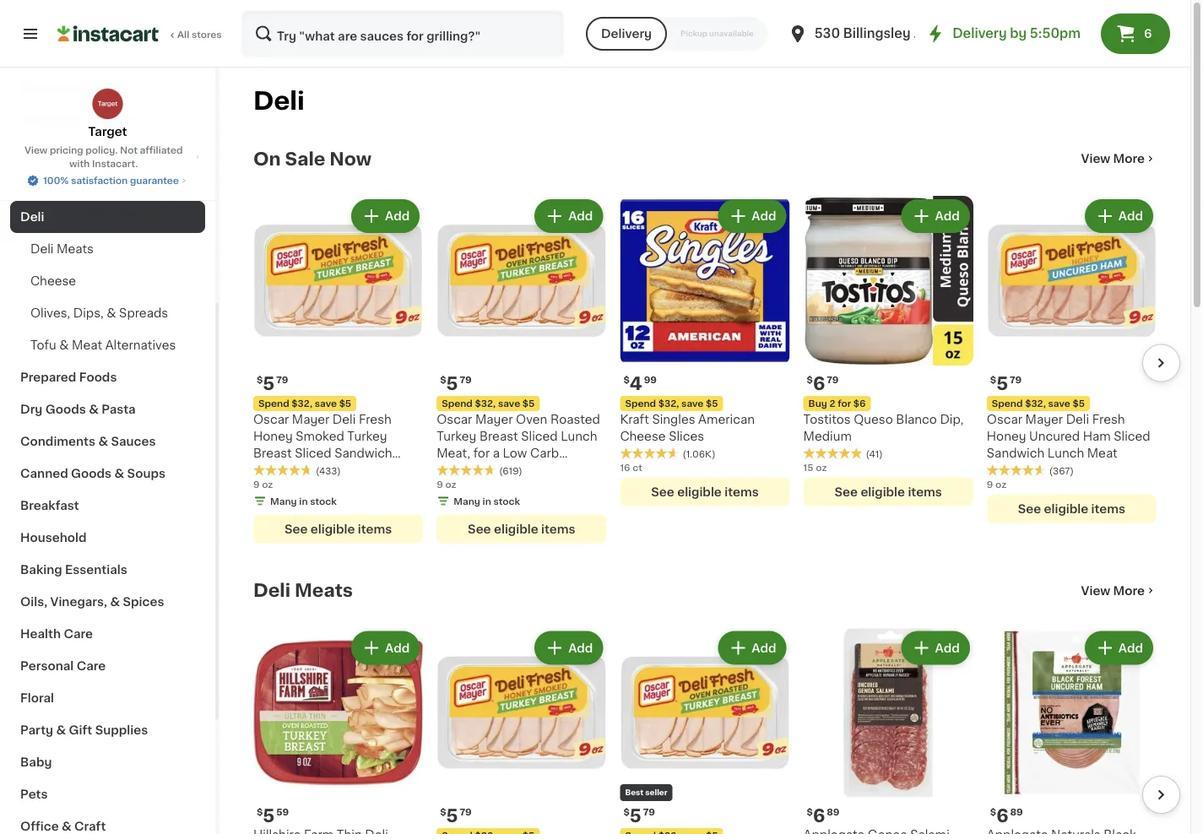 Task type: vqa. For each thing, say whether or not it's contained in the screenshot.
Meats
yes



Task type: locate. For each thing, give the bounding box(es) containing it.
1 horizontal spatial $ 6 89
[[990, 807, 1023, 824]]

$5 for oscar mayer oven roasted turkey breast sliced lunch meat, for a low carb lifestyle
[[522, 399, 535, 408]]

sliced right the 'ham'
[[1114, 431, 1150, 443]]

100% satisfaction guarantee button
[[26, 171, 189, 187]]

honey inside 'oscar mayer deli fresh honey smoked turkey breast sliced sandwich lunch meat'
[[253, 431, 293, 443]]

see eligible items button down '(367)'
[[987, 494, 1157, 523]]

0 horizontal spatial oscar
[[253, 414, 289, 426]]

goods for canned
[[71, 468, 112, 480]]

for inside oscar mayer oven roasted turkey breast sliced lunch meat, for a low carb lifestyle
[[473, 448, 490, 459]]

1 vertical spatial view more
[[1081, 585, 1145, 597]]

stock down (433)
[[310, 497, 337, 506]]

$5 for oscar mayer deli fresh honey uncured ham sliced sandwich lunch meat
[[1073, 399, 1085, 408]]

4 $32, from the left
[[1025, 399, 1046, 408]]

canned
[[20, 468, 68, 480]]

best seller
[[625, 789, 667, 796]]

1 horizontal spatial honey
[[987, 431, 1026, 443]]

1 horizontal spatial 9
[[437, 480, 443, 489]]

see eligible items for oscar mayer deli fresh honey uncured ham sliced sandwich lunch meat
[[1018, 503, 1125, 515]]

2 horizontal spatial sliced
[[1114, 431, 1150, 443]]

1 spend $32, save $5 from the left
[[258, 399, 351, 408]]

honey left 'uncured'
[[987, 431, 1026, 443]]

2 in from the left
[[483, 497, 491, 506]]

9 oz for oscar mayer deli fresh honey smoked turkey breast sliced sandwich lunch meat
[[253, 480, 273, 489]]

view more for spend $32, save $5
[[1081, 153, 1145, 165]]

see eligible items button down (619) at left bottom
[[437, 515, 607, 543]]

0 horizontal spatial deli meats link
[[10, 233, 205, 265]]

1 view more link from the top
[[1081, 150, 1157, 167]]

item carousel region
[[230, 189, 1180, 554], [230, 621, 1180, 834]]

1 9 from the left
[[253, 480, 260, 489]]

$32, up smoked
[[292, 399, 312, 408]]

2 oscar from the left
[[437, 414, 472, 426]]

2 89 from the left
[[1010, 807, 1023, 817]]

household
[[20, 532, 87, 544]]

0 horizontal spatial in
[[299, 497, 308, 506]]

care down health care link
[[77, 660, 106, 672]]

1 fresh from the left
[[359, 414, 392, 426]]

2 many in stock from the left
[[454, 497, 520, 506]]

1 horizontal spatial oscar
[[437, 414, 472, 426]]

oz for tostitos queso blanco dip, medium
[[816, 463, 827, 472]]

frozen link
[[10, 137, 205, 169]]

$5 up smoked
[[339, 399, 351, 408]]

1 sandwich from the left
[[335, 448, 392, 459]]

prepared foods
[[20, 371, 117, 383]]

1 horizontal spatial 9 oz
[[437, 480, 456, 489]]

0 horizontal spatial turkey
[[347, 431, 387, 443]]

1 item carousel region from the top
[[230, 189, 1180, 554]]

foods
[[79, 371, 117, 383]]

sliced inside oscar mayer deli fresh honey uncured ham sliced sandwich lunch meat
[[1114, 431, 1150, 443]]

Search field
[[243, 12, 562, 56]]

prepared foods link
[[10, 361, 205, 393]]

spend for oscar mayer oven roasted turkey breast sliced lunch meat, for a low carb lifestyle
[[442, 399, 473, 408]]

0 vertical spatial breast
[[480, 431, 518, 443]]

1 $5 from the left
[[339, 399, 351, 408]]

sale
[[285, 150, 325, 168]]

queso
[[854, 414, 893, 426]]

mayer up "a"
[[475, 414, 513, 426]]

0 horizontal spatial $ 6 89
[[807, 807, 840, 824]]

9 oz for oscar mayer oven roasted turkey breast sliced lunch meat, for a low carb lifestyle
[[437, 480, 456, 489]]

3 spend from the left
[[442, 399, 473, 408]]

deli inside oscar mayer deli fresh honey uncured ham sliced sandwich lunch meat
[[1066, 414, 1089, 426]]

1 many from the left
[[270, 497, 297, 506]]

3 save from the left
[[498, 399, 520, 408]]

9 oz
[[253, 480, 273, 489], [437, 480, 456, 489], [987, 480, 1007, 489]]

2 turkey from the left
[[437, 431, 477, 443]]

3 $5 from the left
[[522, 399, 535, 408]]

many down lifestyle on the left of page
[[454, 497, 480, 506]]

condiments & sauces
[[20, 436, 156, 447]]

lunch inside 'oscar mayer deli fresh honey smoked turkey breast sliced sandwich lunch meat'
[[253, 465, 290, 476]]

2 save from the left
[[681, 399, 704, 408]]

canned goods & soups link
[[10, 458, 205, 490]]

care down the vinegars,
[[64, 628, 93, 640]]

$32,
[[292, 399, 312, 408], [658, 399, 679, 408], [475, 399, 496, 408], [1025, 399, 1046, 408]]

service type group
[[586, 17, 767, 51]]

dry goods & pasta link
[[10, 393, 205, 426]]

turkey inside 'oscar mayer deli fresh honey smoked turkey breast sliced sandwich lunch meat'
[[347, 431, 387, 443]]

oscar inside oscar mayer oven roasted turkey breast sliced lunch meat, for a low carb lifestyle
[[437, 414, 472, 426]]

3 mayer from the left
[[1025, 414, 1063, 426]]

cheese up olives,
[[30, 275, 76, 287]]

lunch up '(367)'
[[1048, 448, 1084, 459]]

1 vertical spatial care
[[77, 660, 106, 672]]

15 oz
[[803, 463, 827, 472]]

$5 up oscar mayer deli fresh honey uncured ham sliced sandwich lunch meat
[[1073, 399, 1085, 408]]

1 horizontal spatial in
[[483, 497, 491, 506]]

turkey right smoked
[[347, 431, 387, 443]]

blanco
[[896, 414, 937, 426]]

0 vertical spatial view more
[[1081, 153, 1145, 165]]

$32, for kraft singles american cheese slices
[[658, 399, 679, 408]]

4 $5 from the left
[[1073, 399, 1085, 408]]

roasted
[[550, 414, 600, 426]]

& left candy
[[67, 115, 77, 127]]

see eligible items down (619) at left bottom
[[468, 523, 575, 535]]

1 stock from the left
[[310, 497, 337, 506]]

pets link
[[10, 778, 205, 811]]

2 9 from the left
[[437, 480, 443, 489]]

2 many from the left
[[454, 497, 480, 506]]

0 vertical spatial for
[[838, 399, 851, 408]]

3 9 from the left
[[987, 480, 993, 489]]

view more
[[1081, 153, 1145, 165], [1081, 585, 1145, 597]]

stock down (619) at left bottom
[[493, 497, 520, 506]]

mayer inside oscar mayer deli fresh honey uncured ham sliced sandwich lunch meat
[[1025, 414, 1063, 426]]

oscar for oscar mayer deli fresh honey uncured ham sliced sandwich lunch meat
[[987, 414, 1022, 426]]

530 billingsley road
[[815, 27, 948, 40]]

1 in from the left
[[299, 497, 308, 506]]

eligible for oscar mayer deli fresh honey uncured ham sliced sandwich lunch meat
[[1044, 503, 1088, 515]]

fresh inside oscar mayer deli fresh honey uncured ham sliced sandwich lunch meat
[[1092, 414, 1125, 426]]

4 save from the left
[[1048, 399, 1070, 408]]

1 horizontal spatial 89
[[1010, 807, 1023, 817]]

cheese down kraft
[[620, 431, 666, 443]]

1 horizontal spatial sandwich
[[987, 448, 1045, 459]]

1 vertical spatial lunch
[[1048, 448, 1084, 459]]

oils, vinegars, & spices
[[20, 596, 164, 608]]

target link
[[88, 88, 127, 140]]

see eligible items down '(367)'
[[1018, 503, 1125, 515]]

oz right 15
[[816, 463, 827, 472]]

& inside "link"
[[114, 468, 124, 480]]

many for oscar mayer deli fresh honey smoked turkey breast sliced sandwich lunch meat
[[270, 497, 297, 506]]

& left soups
[[114, 468, 124, 480]]

1 save from the left
[[315, 399, 337, 408]]

2 honey from the left
[[987, 431, 1026, 443]]

89
[[827, 807, 840, 817], [1010, 807, 1023, 817]]

spend up meat,
[[442, 399, 473, 408]]

0 vertical spatial item carousel region
[[230, 189, 1180, 554]]

fresh inside 'oscar mayer deli fresh honey smoked turkey breast sliced sandwich lunch meat'
[[359, 414, 392, 426]]

for left "a"
[[473, 448, 490, 459]]

meat down smoked
[[293, 465, 323, 476]]

0 horizontal spatial many in stock
[[270, 497, 337, 506]]

1 horizontal spatial stock
[[493, 497, 520, 506]]

by
[[1010, 27, 1027, 40]]

save up smoked
[[315, 399, 337, 408]]

2 $32, from the left
[[658, 399, 679, 408]]

9 for oscar mayer oven roasted turkey breast sliced lunch meat, for a low carb lifestyle
[[437, 480, 443, 489]]

2 $ 6 89 from the left
[[990, 807, 1023, 824]]

2 horizontal spatial mayer
[[1025, 414, 1063, 426]]

1 spend from the left
[[258, 399, 289, 408]]

delivery inside button
[[601, 28, 652, 40]]

in for lunch
[[299, 497, 308, 506]]

1 $32, from the left
[[292, 399, 312, 408]]

mayer up 'uncured'
[[1025, 414, 1063, 426]]

5
[[263, 375, 275, 392], [446, 375, 458, 392], [996, 375, 1008, 392], [263, 807, 275, 824], [630, 807, 641, 824], [446, 807, 458, 824]]

oz down 'oscar mayer deli fresh honey smoked turkey breast sliced sandwich lunch meat'
[[262, 480, 273, 489]]

0 horizontal spatial 89
[[827, 807, 840, 817]]

1 9 oz from the left
[[253, 480, 273, 489]]

for right 2
[[838, 399, 851, 408]]

(1.06k)
[[683, 449, 716, 459]]

1 horizontal spatial deli meats
[[253, 582, 353, 600]]

sandwich up (433)
[[335, 448, 392, 459]]

lunch inside oscar mayer oven roasted turkey breast sliced lunch meat, for a low carb lifestyle
[[561, 431, 597, 443]]

1 vertical spatial for
[[473, 448, 490, 459]]

2 item carousel region from the top
[[230, 621, 1180, 834]]

spend $32, save $5 up the oven
[[442, 399, 535, 408]]

goods
[[45, 404, 86, 415], [71, 468, 112, 480]]

4 spend from the left
[[992, 399, 1023, 408]]

instacart logo image
[[57, 24, 159, 44]]

2 fresh from the left
[[1092, 414, 1125, 426]]

oscar mayer deli fresh honey uncured ham sliced sandwich lunch meat
[[987, 414, 1150, 459]]

0 horizontal spatial meats
[[57, 243, 94, 255]]

spend up kraft
[[625, 399, 656, 408]]

honey inside oscar mayer deli fresh honey uncured ham sliced sandwich lunch meat
[[987, 431, 1026, 443]]

1 many in stock from the left
[[270, 497, 337, 506]]

in down lifestyle on the left of page
[[483, 497, 491, 506]]

1 turkey from the left
[[347, 431, 387, 443]]

see eligible items button down (1.06k)
[[620, 478, 790, 506]]

view more link for spend $32, save $5
[[1081, 150, 1157, 167]]

2 view more link from the top
[[1081, 582, 1157, 599]]

0 horizontal spatial mayer
[[292, 414, 329, 426]]

0 vertical spatial deli meats link
[[10, 233, 205, 265]]

1 horizontal spatial delivery
[[952, 27, 1007, 40]]

0 vertical spatial cheese
[[30, 275, 76, 287]]

0 horizontal spatial 9 oz
[[253, 480, 273, 489]]

health care
[[20, 628, 93, 640]]

$32, up 'uncured'
[[1025, 399, 1046, 408]]

1 horizontal spatial fresh
[[1092, 414, 1125, 426]]

see eligible items button for oscar mayer oven roasted turkey breast sliced lunch meat, for a low carb lifestyle
[[437, 515, 607, 543]]

in for a
[[483, 497, 491, 506]]

0 horizontal spatial many
[[270, 497, 297, 506]]

2 spend from the left
[[625, 399, 656, 408]]

1 vertical spatial view more link
[[1081, 582, 1157, 599]]

0 horizontal spatial 9
[[253, 480, 260, 489]]

4 spend $32, save $5 from the left
[[992, 399, 1085, 408]]

buy 2 for $6
[[808, 399, 866, 408]]

target
[[88, 126, 127, 138]]

sliced up carb
[[521, 431, 558, 443]]

eligible down (1.06k)
[[677, 486, 722, 498]]

view for deli meats
[[1081, 585, 1110, 597]]

1 mayer from the left
[[292, 414, 329, 426]]

delivery for delivery by 5:50pm
[[952, 27, 1007, 40]]

save for oscar mayer oven roasted turkey breast sliced lunch meat, for a low carb lifestyle
[[498, 399, 520, 408]]

many down 'oscar mayer deli fresh honey smoked turkey breast sliced sandwich lunch meat'
[[270, 497, 297, 506]]

79
[[276, 375, 288, 385], [460, 375, 472, 385], [827, 375, 839, 385], [1010, 375, 1022, 385], [643, 807, 655, 817], [460, 807, 472, 817]]

1 horizontal spatial cheese
[[620, 431, 666, 443]]

0 horizontal spatial delivery
[[601, 28, 652, 40]]

$5 up the oven
[[522, 399, 535, 408]]

lunch left (433)
[[253, 465, 290, 476]]

0 vertical spatial care
[[64, 628, 93, 640]]

$5 up american
[[706, 399, 718, 408]]

$ 4 99
[[623, 375, 657, 392]]

1 horizontal spatial breast
[[480, 431, 518, 443]]

$5 for kraft singles american cheese slices
[[706, 399, 718, 408]]

1 vertical spatial goods
[[71, 468, 112, 480]]

1 horizontal spatial lunch
[[561, 431, 597, 443]]

kraft
[[620, 414, 649, 426]]

2 spend $32, save $5 from the left
[[625, 399, 718, 408]]

$32, for oscar mayer deli fresh honey smoked turkey breast sliced sandwich lunch meat
[[292, 399, 312, 408]]

mayer up smoked
[[292, 414, 329, 426]]

spend $32, save $5 up singles
[[625, 399, 718, 408]]

see eligible items down (41)
[[835, 486, 942, 498]]

care inside personal care link
[[77, 660, 106, 672]]

0 vertical spatial lunch
[[561, 431, 597, 443]]

79 for oscar mayer deli fresh honey smoked turkey breast sliced sandwich lunch meat
[[276, 375, 288, 385]]

goods down the prepared foods
[[45, 404, 86, 415]]

$
[[257, 375, 263, 385], [623, 375, 630, 385], [440, 375, 446, 385], [807, 375, 813, 385], [990, 375, 996, 385], [257, 807, 263, 817], [623, 807, 630, 817], [440, 807, 446, 817], [807, 807, 813, 817], [990, 807, 996, 817]]

mayer inside oscar mayer oven roasted turkey breast sliced lunch meat, for a low carb lifestyle
[[475, 414, 513, 426]]

honey left smoked
[[253, 431, 293, 443]]

& left gift
[[56, 724, 66, 736]]

2 mayer from the left
[[475, 414, 513, 426]]

see eligible items button down (433)
[[253, 515, 423, 543]]

oz for oscar mayer oven roasted turkey breast sliced lunch meat, for a low carb lifestyle
[[445, 480, 456, 489]]

1 horizontal spatial deli meats link
[[253, 581, 353, 601]]

all
[[177, 30, 189, 39]]

(433)
[[316, 466, 341, 475]]

& left sauces
[[98, 436, 108, 447]]

product group
[[253, 196, 423, 543], [437, 196, 607, 543], [620, 196, 790, 506], [803, 196, 973, 506], [987, 196, 1157, 523], [253, 628, 423, 834], [437, 628, 607, 834], [620, 628, 790, 834], [803, 628, 973, 834], [987, 628, 1157, 834]]

1 horizontal spatial many in stock
[[454, 497, 520, 506]]

care
[[64, 628, 93, 640], [77, 660, 106, 672]]

6
[[1144, 28, 1152, 40], [813, 375, 825, 392], [813, 807, 825, 824], [996, 807, 1009, 824]]

pets
[[20, 789, 48, 800]]

0 horizontal spatial sandwich
[[335, 448, 392, 459]]

spend $32, save $5
[[258, 399, 351, 408], [625, 399, 718, 408], [442, 399, 535, 408], [992, 399, 1085, 408]]

turkey up meat,
[[437, 431, 477, 443]]

care inside health care link
[[64, 628, 93, 640]]

2 horizontal spatial 9
[[987, 480, 993, 489]]

& right "tofu"
[[59, 339, 69, 351]]

meat down the 'ham'
[[1087, 448, 1118, 459]]

3 spend $32, save $5 from the left
[[442, 399, 535, 408]]

seafood
[[67, 83, 118, 95]]

0 horizontal spatial fresh
[[359, 414, 392, 426]]

stock for low
[[493, 497, 520, 506]]

turkey
[[347, 431, 387, 443], [437, 431, 477, 443]]

3 oscar from the left
[[987, 414, 1022, 426]]

100%
[[43, 176, 69, 185]]

low
[[503, 448, 527, 459]]

save for oscar mayer deli fresh honey smoked turkey breast sliced sandwich lunch meat
[[315, 399, 337, 408]]

2 sandwich from the left
[[987, 448, 1045, 459]]

deli meats link for "view more" link related to 6
[[253, 581, 353, 601]]

see eligible items button down (41)
[[803, 478, 973, 506]]

1 vertical spatial breast
[[253, 448, 292, 459]]

oz down lifestyle on the left of page
[[445, 480, 456, 489]]

0 horizontal spatial breast
[[253, 448, 292, 459]]

eligible down (619) at left bottom
[[494, 523, 538, 535]]

2 more from the top
[[1113, 585, 1145, 597]]

ham
[[1083, 431, 1111, 443]]

2 view more from the top
[[1081, 585, 1145, 597]]

& left craft
[[62, 821, 71, 832]]

eligible down (433)
[[311, 523, 355, 535]]

16
[[620, 463, 630, 472]]

1 horizontal spatial many
[[454, 497, 480, 506]]

save up the oven
[[498, 399, 520, 408]]

1 honey from the left
[[253, 431, 293, 443]]

view
[[25, 146, 48, 155], [1081, 153, 1110, 165], [1081, 585, 1110, 597]]

oscar mayer deli fresh honey smoked turkey breast sliced sandwich lunch meat
[[253, 414, 392, 476]]

instacart.
[[92, 159, 138, 168]]

many in stock for a
[[454, 497, 520, 506]]

spend $32, save $5 up smoked
[[258, 399, 351, 408]]

1 horizontal spatial sliced
[[521, 431, 558, 443]]

meat inside 'oscar mayer deli fresh honey smoked turkey breast sliced sandwich lunch meat'
[[293, 465, 323, 476]]

1 view more from the top
[[1081, 153, 1145, 165]]

& left spices
[[110, 596, 120, 608]]

mayer for uncured
[[1025, 414, 1063, 426]]

kraft singles american cheese slices
[[620, 414, 755, 443]]

$32, up singles
[[658, 399, 679, 408]]

2 stock from the left
[[493, 497, 520, 506]]

2 9 oz from the left
[[437, 480, 456, 489]]

lunch down roasted
[[561, 431, 597, 443]]

items for oscar mayer deli fresh honey uncured ham sliced sandwich lunch meat
[[1091, 503, 1125, 515]]

3 9 oz from the left
[[987, 480, 1007, 489]]

many
[[270, 497, 297, 506], [454, 497, 480, 506]]

deli link
[[10, 201, 205, 233]]

view more for 6
[[1081, 585, 1145, 597]]

1 horizontal spatial turkey
[[437, 431, 477, 443]]

0 horizontal spatial for
[[473, 448, 490, 459]]

deli meats link
[[10, 233, 205, 265], [253, 581, 353, 601]]

oz down oscar mayer deli fresh honey uncured ham sliced sandwich lunch meat
[[995, 480, 1007, 489]]

0 horizontal spatial sliced
[[295, 448, 332, 459]]

2 $5 from the left
[[706, 399, 718, 408]]

1 horizontal spatial for
[[838, 399, 851, 408]]

see for kraft singles american cheese slices
[[651, 486, 674, 498]]

sandwich
[[335, 448, 392, 459], [987, 448, 1045, 459]]

satisfaction
[[71, 176, 128, 185]]

1 vertical spatial deli meats link
[[253, 581, 353, 601]]

oscar inside 'oscar mayer deli fresh honey smoked turkey breast sliced sandwich lunch meat'
[[253, 414, 289, 426]]

mayer inside 'oscar mayer deli fresh honey smoked turkey breast sliced sandwich lunch meat'
[[292, 414, 329, 426]]

meat
[[20, 83, 52, 95], [72, 339, 102, 351], [1087, 448, 1118, 459], [293, 465, 323, 476]]

1 vertical spatial more
[[1113, 585, 1145, 597]]

see inside 'product' 'group'
[[651, 486, 674, 498]]

uncured
[[1029, 431, 1080, 443]]

spend $32, save $5 up 'uncured'
[[992, 399, 1085, 408]]

goods down condiments & sauces
[[71, 468, 112, 480]]

essentials
[[65, 564, 127, 576]]

oscar
[[253, 414, 289, 426], [437, 414, 472, 426], [987, 414, 1022, 426]]

see for oscar mayer deli fresh honey uncured ham sliced sandwich lunch meat
[[1018, 503, 1041, 515]]

many in stock down (433)
[[270, 497, 337, 506]]

see eligible items button for oscar mayer deli fresh honey smoked turkey breast sliced sandwich lunch meat
[[253, 515, 423, 543]]

add button
[[353, 201, 418, 231], [536, 201, 601, 231], [720, 201, 785, 231], [903, 201, 968, 231], [1086, 201, 1152, 231], [353, 633, 418, 663], [536, 633, 601, 663], [720, 633, 785, 663], [903, 633, 968, 663], [1086, 633, 1152, 663]]

2 vertical spatial lunch
[[253, 465, 290, 476]]

dry
[[20, 404, 42, 415]]

care for health care
[[64, 628, 93, 640]]

0 horizontal spatial cheese
[[30, 275, 76, 287]]

530
[[815, 27, 840, 40]]

2 horizontal spatial lunch
[[1048, 448, 1084, 459]]

2 horizontal spatial 9 oz
[[987, 480, 1007, 489]]

save up singles
[[681, 399, 704, 408]]

many in stock down (619) at left bottom
[[454, 497, 520, 506]]

0 vertical spatial view more link
[[1081, 150, 1157, 167]]

save for oscar mayer deli fresh honey uncured ham sliced sandwich lunch meat
[[1048, 399, 1070, 408]]

see eligible items button
[[620, 478, 790, 506], [803, 478, 973, 506], [987, 494, 1157, 523], [253, 515, 423, 543], [437, 515, 607, 543]]

& right dips,
[[107, 307, 116, 319]]

oils, vinegars, & spices link
[[10, 586, 205, 618]]

see eligible items down (433)
[[284, 523, 392, 535]]

oscar for oscar mayer deli fresh honey smoked turkey breast sliced sandwich lunch meat
[[253, 414, 289, 426]]

$ 5 79 for oscar mayer deli fresh honey uncured ham sliced sandwich lunch meat
[[990, 375, 1022, 392]]

items
[[725, 486, 759, 498], [908, 486, 942, 498], [1091, 503, 1125, 515], [358, 523, 392, 535], [541, 523, 575, 535]]

save
[[315, 399, 337, 408], [681, 399, 704, 408], [498, 399, 520, 408], [1048, 399, 1070, 408]]

oscar inside oscar mayer deli fresh honey uncured ham sliced sandwich lunch meat
[[987, 414, 1022, 426]]

see eligible items down (1.06k)
[[651, 486, 759, 498]]

1 oscar from the left
[[253, 414, 289, 426]]

1 vertical spatial cheese
[[620, 431, 666, 443]]

0 horizontal spatial deli meats
[[30, 243, 94, 255]]

1 more from the top
[[1113, 153, 1145, 165]]

deli inside 'oscar mayer deli fresh honey smoked turkey breast sliced sandwich lunch meat'
[[333, 414, 356, 426]]

1 horizontal spatial mayer
[[475, 414, 513, 426]]

sandwich inside 'oscar mayer deli fresh honey smoked turkey breast sliced sandwich lunch meat'
[[335, 448, 392, 459]]

in down 'oscar mayer deli fresh honey smoked turkey breast sliced sandwich lunch meat'
[[299, 497, 308, 506]]

sandwich down 'uncured'
[[987, 448, 1045, 459]]

more for spend $32, save $5
[[1113, 153, 1145, 165]]

office & craft
[[20, 821, 106, 832]]

honey for smoked
[[253, 431, 293, 443]]

$ inside $ 5 59
[[257, 807, 263, 817]]

0 horizontal spatial lunch
[[253, 465, 290, 476]]

meat & seafood
[[20, 83, 118, 95]]

eligible down (41)
[[861, 486, 905, 498]]

0 horizontal spatial stock
[[310, 497, 337, 506]]

baking
[[20, 564, 62, 576]]

deli
[[253, 89, 305, 113], [20, 211, 44, 223], [30, 243, 54, 255], [333, 414, 356, 426], [1066, 414, 1089, 426], [253, 582, 290, 600]]

3 $32, from the left
[[475, 399, 496, 408]]

goods inside canned goods & soups "link"
[[71, 468, 112, 480]]

see eligible items for kraft singles american cheese slices
[[651, 486, 759, 498]]

$32, up "a"
[[475, 399, 496, 408]]

79 for tostitos queso blanco dip, medium
[[827, 375, 839, 385]]

$5 inside 'product' 'group'
[[706, 399, 718, 408]]

2 horizontal spatial oscar
[[987, 414, 1022, 426]]

oz for oscar mayer deli fresh honey smoked turkey breast sliced sandwich lunch meat
[[262, 480, 273, 489]]

singles
[[652, 414, 695, 426]]

1 vertical spatial meats
[[295, 582, 353, 600]]

goods inside dry goods & pasta link
[[45, 404, 86, 415]]

many in stock
[[270, 497, 337, 506], [454, 497, 520, 506]]

spend up oscar mayer deli fresh honey uncured ham sliced sandwich lunch meat
[[992, 399, 1023, 408]]

in
[[299, 497, 308, 506], [483, 497, 491, 506]]

79 inside $ 6 79
[[827, 375, 839, 385]]

1 vertical spatial item carousel region
[[230, 621, 1180, 834]]

sliced down smoked
[[295, 448, 332, 459]]

baking essentials link
[[10, 554, 205, 586]]

many for oscar mayer oven roasted turkey breast sliced lunch meat, for a low carb lifestyle
[[454, 497, 480, 506]]

None search field
[[241, 10, 564, 57]]

product group containing 4
[[620, 196, 790, 506]]

eligible down '(367)'
[[1044, 503, 1088, 515]]

save up 'uncured'
[[1048, 399, 1070, 408]]

sandwich inside oscar mayer deli fresh honey uncured ham sliced sandwich lunch meat
[[987, 448, 1045, 459]]

spend up 'oscar mayer deli fresh honey smoked turkey breast sliced sandwich lunch meat'
[[258, 399, 289, 408]]

gift
[[69, 724, 92, 736]]

$ 6 89
[[807, 807, 840, 824], [990, 807, 1023, 824]]

99
[[644, 375, 657, 385]]

9
[[253, 480, 260, 489], [437, 480, 443, 489], [987, 480, 993, 489]]

0 horizontal spatial honey
[[253, 431, 293, 443]]

$ 5 79
[[257, 375, 288, 392], [440, 375, 472, 392], [990, 375, 1022, 392], [623, 807, 655, 824], [440, 807, 472, 824]]

0 vertical spatial goods
[[45, 404, 86, 415]]

dip,
[[940, 414, 964, 426]]

items for kraft singles american cheese slices
[[725, 486, 759, 498]]

0 vertical spatial more
[[1113, 153, 1145, 165]]



Task type: describe. For each thing, give the bounding box(es) containing it.
olives, dips, & spreads link
[[10, 297, 205, 329]]

(367)
[[1049, 466, 1074, 475]]

$ inside $ 6 79
[[807, 375, 813, 385]]

snacks & candy link
[[10, 105, 205, 137]]

59
[[276, 807, 289, 817]]

buy
[[808, 399, 827, 408]]

billingsley
[[843, 27, 911, 40]]

see for oscar mayer deli fresh honey smoked turkey breast sliced sandwich lunch meat
[[284, 523, 308, 535]]

item carousel region for deli meats
[[230, 621, 1180, 834]]

see for oscar mayer oven roasted turkey breast sliced lunch meat, for a low carb lifestyle
[[468, 523, 491, 535]]

care for personal care
[[77, 660, 106, 672]]

baking essentials
[[20, 564, 127, 576]]

carb
[[530, 448, 559, 459]]

items for oscar mayer deli fresh honey smoked turkey breast sliced sandwich lunch meat
[[358, 523, 392, 535]]

bakery link
[[10, 169, 205, 201]]

meat inside oscar mayer deli fresh honey uncured ham sliced sandwich lunch meat
[[1087, 448, 1118, 459]]

530 billingsley road button
[[788, 10, 948, 57]]

on sale now link
[[253, 149, 372, 169]]

9 for oscar mayer deli fresh honey smoked turkey breast sliced sandwich lunch meat
[[253, 480, 260, 489]]

& down beverages
[[54, 83, 64, 95]]

view more link for 6
[[1081, 582, 1157, 599]]

fresh for turkey
[[359, 414, 392, 426]]

policy.
[[86, 146, 118, 155]]

79 for oscar mayer oven roasted turkey breast sliced lunch meat, for a low carb lifestyle
[[460, 375, 472, 385]]

view inside view pricing policy. not affiliated with instacart.
[[25, 146, 48, 155]]

deli meats link for the cheese link at the top
[[10, 233, 205, 265]]

stock for meat
[[310, 497, 337, 506]]

alternatives
[[105, 339, 176, 351]]

olives, dips, & spreads
[[30, 307, 168, 319]]

item carousel region for on sale now
[[230, 189, 1180, 554]]

road
[[914, 27, 948, 40]]

$5 for oscar mayer deli fresh honey smoked turkey breast sliced sandwich lunch meat
[[339, 399, 351, 408]]

mayer for smoked
[[292, 414, 329, 426]]

eligible for oscar mayer oven roasted turkey breast sliced lunch meat, for a low carb lifestyle
[[494, 523, 538, 535]]

turkey inside oscar mayer oven roasted turkey breast sliced lunch meat, for a low carb lifestyle
[[437, 431, 477, 443]]

all stores link
[[57, 10, 223, 57]]

spend $32, save $5 for oscar mayer deli fresh honey uncured ham sliced sandwich lunch meat
[[992, 399, 1085, 408]]

save for kraft singles american cheese slices
[[681, 399, 704, 408]]

see eligible items button for tostitos queso blanco dip, medium
[[803, 478, 973, 506]]

breakfast link
[[10, 490, 205, 522]]

9 for oscar mayer deli fresh honey uncured ham sliced sandwich lunch meat
[[987, 480, 993, 489]]

see for tostitos queso blanco dip, medium
[[835, 486, 858, 498]]

6 button
[[1101, 14, 1170, 54]]

medium
[[803, 431, 852, 443]]

meat up snacks
[[20, 83, 52, 95]]

spend for oscar mayer deli fresh honey smoked turkey breast sliced sandwich lunch meat
[[258, 399, 289, 408]]

eligible for kraft singles american cheese slices
[[677, 486, 722, 498]]

delivery for delivery
[[601, 28, 652, 40]]

$ 5 79 for oscar mayer deli fresh honey smoked turkey breast sliced sandwich lunch meat
[[257, 375, 288, 392]]

party & gift supplies link
[[10, 714, 205, 746]]

$ 6 79
[[807, 375, 839, 392]]

candy
[[80, 115, 120, 127]]

soups
[[127, 468, 165, 480]]

sauces
[[111, 436, 156, 447]]

$ inside $ 4 99
[[623, 375, 630, 385]]

sliced inside 'oscar mayer deli fresh honey smoked turkey breast sliced sandwich lunch meat'
[[295, 448, 332, 459]]

dips,
[[73, 307, 104, 319]]

spend $32, save $5 for kraft singles american cheese slices
[[625, 399, 718, 408]]

beverages
[[20, 51, 85, 62]]

health
[[20, 628, 61, 640]]

spreads
[[119, 307, 168, 319]]

affiliated
[[140, 146, 183, 155]]

ct
[[633, 463, 642, 472]]

on
[[253, 150, 281, 168]]

best
[[625, 789, 644, 796]]

1 $ 6 89 from the left
[[807, 807, 840, 824]]

15
[[803, 463, 814, 472]]

all stores
[[177, 30, 222, 39]]

honey for uncured
[[987, 431, 1026, 443]]

condiments
[[20, 436, 95, 447]]

1 89 from the left
[[827, 807, 840, 817]]

see eligible items for oscar mayer deli fresh honey smoked turkey breast sliced sandwich lunch meat
[[284, 523, 392, 535]]

items for oscar mayer oven roasted turkey breast sliced lunch meat, for a low carb lifestyle
[[541, 523, 575, 535]]

sliced inside oscar mayer oven roasted turkey breast sliced lunch meat, for a low carb lifestyle
[[521, 431, 558, 443]]

craft
[[74, 821, 106, 832]]

1 vertical spatial deli meats
[[253, 582, 353, 600]]

16 ct
[[620, 463, 642, 472]]

& left pasta
[[89, 404, 99, 415]]

eligible for oscar mayer deli fresh honey smoked turkey breast sliced sandwich lunch meat
[[311, 523, 355, 535]]

fresh for ham
[[1092, 414, 1125, 426]]

snacks
[[20, 115, 64, 127]]

party & gift supplies
[[20, 724, 148, 736]]

olives,
[[30, 307, 70, 319]]

see eligible items button for oscar mayer deli fresh honey uncured ham sliced sandwich lunch meat
[[987, 494, 1157, 523]]

view for on sale now
[[1081, 153, 1110, 165]]

tostitos queso blanco dip, medium
[[803, 414, 964, 443]]

cheese inside kraft singles american cheese slices
[[620, 431, 666, 443]]

target logo image
[[92, 88, 124, 120]]

not
[[120, 146, 138, 155]]

goods for dry
[[45, 404, 86, 415]]

office & craft link
[[10, 811, 205, 834]]

bakery
[[20, 179, 63, 191]]

tofu & meat alternatives
[[30, 339, 176, 351]]

$32, for oscar mayer deli fresh honey uncured ham sliced sandwich lunch meat
[[1025, 399, 1046, 408]]

canned goods & soups
[[20, 468, 165, 480]]

9 oz for oscar mayer deli fresh honey uncured ham sliced sandwich lunch meat
[[987, 480, 1007, 489]]

spices
[[123, 596, 164, 608]]

see eligible items for oscar mayer oven roasted turkey breast sliced lunch meat, for a low carb lifestyle
[[468, 523, 575, 535]]

spend for kraft singles american cheese slices
[[625, 399, 656, 408]]

tofu & meat alternatives link
[[10, 329, 205, 361]]

seller
[[645, 789, 667, 796]]

0 vertical spatial deli meats
[[30, 243, 94, 255]]

more for 6
[[1113, 585, 1145, 597]]

6 inside 6 button
[[1144, 28, 1152, 40]]

see eligible items button for kraft singles american cheese slices
[[620, 478, 790, 506]]

breast inside 'oscar mayer deli fresh honey smoked turkey breast sliced sandwich lunch meat'
[[253, 448, 292, 459]]

pricing
[[50, 146, 83, 155]]

prepared
[[20, 371, 76, 383]]

snacks & candy
[[20, 115, 120, 127]]

view pricing policy. not affiliated with instacart. link
[[14, 144, 202, 171]]

meat & seafood link
[[10, 73, 205, 105]]

spend $32, save $5 for oscar mayer deli fresh honey smoked turkey breast sliced sandwich lunch meat
[[258, 399, 351, 408]]

cheese link
[[10, 265, 205, 297]]

lunch inside oscar mayer deli fresh honey uncured ham sliced sandwich lunch meat
[[1048, 448, 1084, 459]]

0 vertical spatial meats
[[57, 243, 94, 255]]

4
[[630, 375, 642, 392]]

1 horizontal spatial meats
[[295, 582, 353, 600]]

delivery by 5:50pm link
[[925, 24, 1081, 44]]

view pricing policy. not affiliated with instacart.
[[25, 146, 183, 168]]

100% satisfaction guarantee
[[43, 176, 179, 185]]

oz for oscar mayer deli fresh honey uncured ham sliced sandwich lunch meat
[[995, 480, 1007, 489]]

supplies
[[95, 724, 148, 736]]

meat down dips,
[[72, 339, 102, 351]]

many in stock for lunch
[[270, 497, 337, 506]]

mayer for breast
[[475, 414, 513, 426]]

breast inside oscar mayer oven roasted turkey breast sliced lunch meat, for a low carb lifestyle
[[480, 431, 518, 443]]

eligible for tostitos queso blanco dip, medium
[[861, 486, 905, 498]]

see eligible items for tostitos queso blanco dip, medium
[[835, 486, 942, 498]]

$ 5 79 for oscar mayer oven roasted turkey breast sliced lunch meat, for a low carb lifestyle
[[440, 375, 472, 392]]

oscar for oscar mayer oven roasted turkey breast sliced lunch meat, for a low carb lifestyle
[[437, 414, 472, 426]]

oven
[[516, 414, 547, 426]]

$ 5 59
[[257, 807, 289, 824]]

floral link
[[10, 682, 205, 714]]

dry goods & pasta
[[20, 404, 136, 415]]

spend for oscar mayer deli fresh honey uncured ham sliced sandwich lunch meat
[[992, 399, 1023, 408]]

now
[[330, 150, 372, 168]]

2
[[830, 399, 835, 408]]

personal care
[[20, 660, 106, 672]]

on sale now
[[253, 150, 372, 168]]

spend $32, save $5 for oscar mayer oven roasted turkey breast sliced lunch meat, for a low carb lifestyle
[[442, 399, 535, 408]]

guarantee
[[130, 176, 179, 185]]

79 for oscar mayer deli fresh honey uncured ham sliced sandwich lunch meat
[[1010, 375, 1022, 385]]

items for tostitos queso blanco dip, medium
[[908, 486, 942, 498]]

$32, for oscar mayer oven roasted turkey breast sliced lunch meat, for a low carb lifestyle
[[475, 399, 496, 408]]

oscar mayer oven roasted turkey breast sliced lunch meat, for a low carb lifestyle
[[437, 414, 600, 476]]

a
[[493, 448, 500, 459]]

floral
[[20, 692, 54, 704]]

condiments & sauces link
[[10, 426, 205, 458]]



